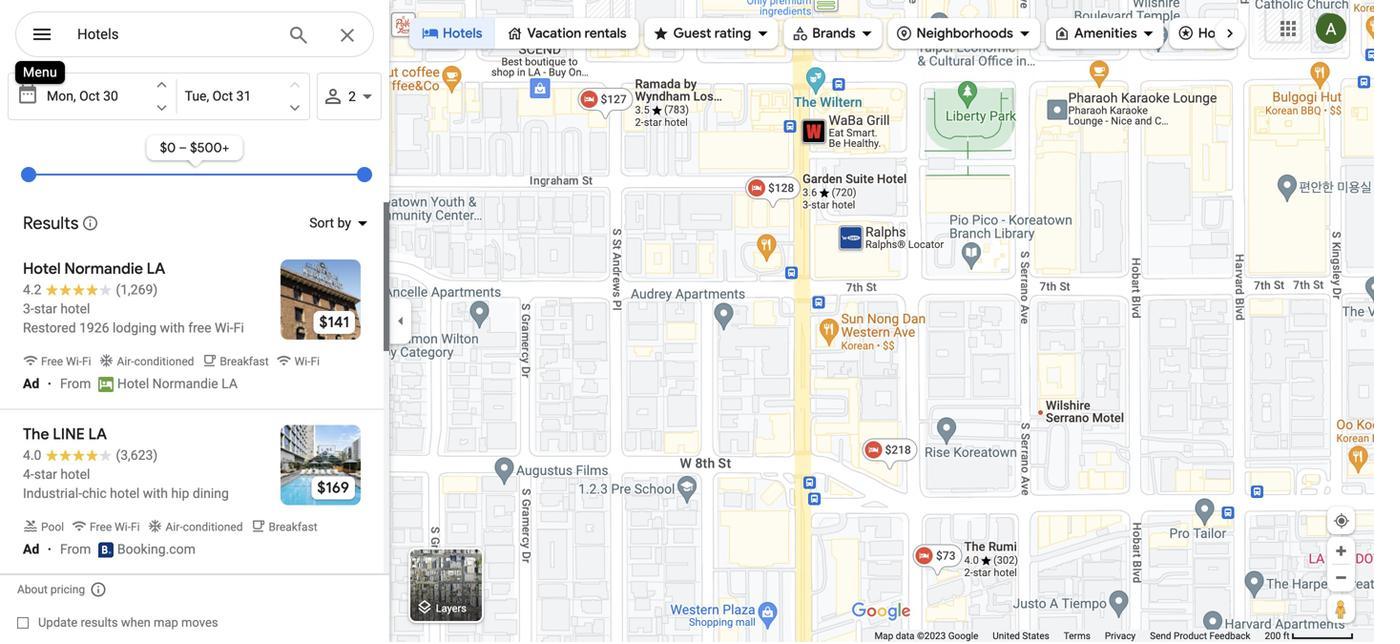 Task type: vqa. For each thing, say whether or not it's contained in the screenshot.
SEARCH text field
no



Task type: describe. For each thing, give the bounding box(es) containing it.
privacy
[[1105, 631, 1136, 642]]

2
[[349, 89, 356, 104]]

hotel
[[1199, 25, 1232, 42]]

about pricing image
[[90, 581, 107, 599]]

Hotels field
[[15, 11, 374, 58]]

footer inside google maps 'element'
[[875, 630, 1265, 643]]

amenities button
[[1046, 12, 1164, 54]]


[[653, 22, 670, 43]]

neighborhoods
[[917, 25, 1014, 42]]

Vacation rentals radio
[[495, 18, 639, 49]]

pricing
[[51, 583, 85, 597]]

united
[[993, 631, 1021, 642]]

vacation
[[527, 25, 582, 42]]

brands button
[[784, 12, 883, 54]]

available filters for this search region
[[395, 12, 1375, 54]]

about
[[17, 583, 48, 597]]

states
[[1023, 631, 1050, 642]]

google maps element
[[0, 0, 1375, 643]]

show your location image
[[1334, 513, 1351, 530]]

 vacation rentals
[[506, 23, 627, 44]]

set check in one day earlier image
[[153, 76, 171, 94]]

update
[[38, 616, 78, 630]]

tue,
[[185, 88, 209, 104]]

price per night region
[[8, 120, 382, 202]]

 button
[[15, 11, 69, 61]]

set check in one day later image
[[153, 99, 171, 116]]

none field inside hotels field
[[77, 23, 272, 46]]

brands
[[813, 25, 856, 42]]

 search field
[[15, 11, 374, 61]]

tue, oct 31
[[185, 88, 251, 104]]

send
[[1151, 631, 1172, 642]]

collapse side panel image
[[390, 311, 411, 332]]

class
[[1235, 25, 1266, 42]]

layers
[[436, 603, 467, 615]]


[[422, 23, 439, 44]]

terms
[[1064, 631, 1091, 642]]

when
[[121, 616, 151, 630]]

learn more about legal disclosure regarding public reviews on google maps image
[[82, 215, 99, 232]]

sort by
[[309, 215, 351, 231]]

$500+
[[190, 139, 230, 157]]

ft
[[1284, 631, 1290, 642]]

google
[[949, 631, 979, 642]]

update results when map moves
[[38, 616, 218, 630]]

Update results when map moves checkbox
[[17, 611, 218, 635]]


[[1178, 22, 1195, 43]]

terms button
[[1064, 630, 1091, 643]]

rating
[[715, 25, 752, 42]]

results
[[23, 212, 79, 234]]


[[506, 23, 524, 44]]

monday, october 30 to tuesday, october 31 group
[[8, 73, 310, 120]]

zoom in image
[[1335, 544, 1349, 558]]

30
[[103, 88, 118, 104]]

amenities
[[1075, 25, 1138, 42]]



Task type: locate. For each thing, give the bounding box(es) containing it.
0 horizontal spatial oct
[[79, 88, 100, 104]]

results
[[81, 616, 118, 630]]

map
[[875, 631, 894, 642]]

send product feedback button
[[1151, 630, 1251, 643]]

footer
[[875, 630, 1265, 643]]

data
[[896, 631, 915, 642]]

Hotels radio
[[410, 18, 495, 49]]

moves
[[181, 616, 218, 630]]

set check out one day earlier image
[[287, 76, 304, 94]]

oct
[[79, 88, 100, 104], [213, 88, 233, 104]]

 hotels
[[422, 23, 483, 44]]

next page image
[[1222, 25, 1239, 42]]


[[31, 21, 53, 48]]

feedback
[[1210, 631, 1251, 642]]

rentals
[[585, 25, 627, 42]]

–
[[179, 139, 187, 157]]

set check out one day later image
[[287, 99, 304, 116]]

 guest rating
[[653, 22, 752, 43]]

200
[[1265, 631, 1281, 642]]

oct for mon,
[[79, 88, 100, 104]]

oct left the 31 in the left of the page
[[213, 88, 233, 104]]

send product feedback
[[1151, 631, 1251, 642]]

hotels
[[443, 25, 483, 42]]

2 button
[[317, 73, 382, 120]]

$0 – $500+
[[160, 139, 230, 157]]

footer containing map data ©2023 google
[[875, 630, 1265, 643]]

show street view coverage image
[[1328, 595, 1356, 623]]

oct left 30
[[79, 88, 100, 104]]

results for hotels feed
[[0, 200, 390, 575]]

product
[[1174, 631, 1208, 642]]

privacy button
[[1105, 630, 1136, 643]]

sort by button
[[298, 202, 378, 244]]

1 horizontal spatial oct
[[213, 88, 233, 104]]

$0
[[160, 139, 176, 157]]

sort
[[309, 215, 334, 231]]

map data ©2023 google
[[875, 631, 979, 642]]

mon, oct 30
[[47, 88, 118, 104]]

mon,
[[47, 88, 76, 104]]

None field
[[77, 23, 272, 46]]

google account: angela cha  
(angela.cha@adept.ai) image
[[1317, 13, 1347, 44]]

31
[[236, 88, 251, 104]]

200 ft
[[1265, 631, 1290, 642]]

map
[[154, 616, 178, 630]]

2 oct from the left
[[213, 88, 233, 104]]

©2023
[[917, 631, 946, 642]]

guest
[[674, 25, 712, 42]]

oct for tue,
[[213, 88, 233, 104]]

results main content
[[0, 69, 390, 643]]

toggle lodging type option group
[[410, 18, 639, 49]]

united states
[[993, 631, 1050, 642]]

united states button
[[993, 630, 1050, 643]]

zoom out image
[[1335, 571, 1349, 585]]

 hotel class
[[1178, 22, 1266, 43]]

neighborhoods button
[[888, 12, 1041, 54]]

by
[[338, 215, 351, 231]]

1 oct from the left
[[79, 88, 100, 104]]

about pricing
[[17, 583, 85, 597]]

200 ft button
[[1265, 631, 1355, 642]]



